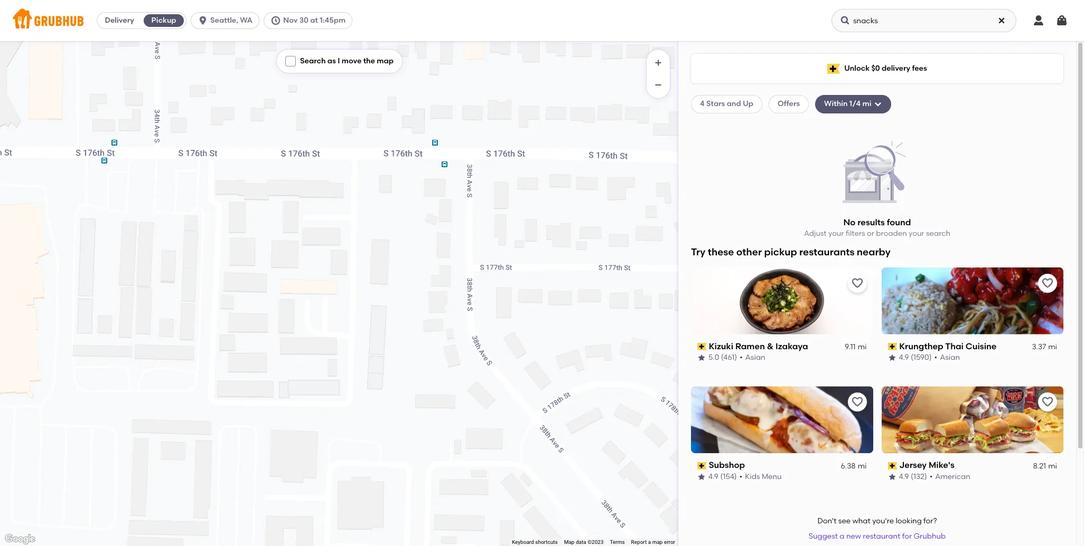 Task type: locate. For each thing, give the bounding box(es) containing it.
mi right 1/4
[[863, 99, 872, 108]]

try
[[691, 246, 706, 259]]

4.9 for subshop
[[709, 473, 719, 482]]

star icon image left 4.9 (1590)
[[888, 354, 896, 363]]

8.21
[[1033, 462, 1046, 471]]

4.9 (1590)
[[899, 354, 932, 363]]

subscription pass image for kizuki ramen & izakaya
[[697, 343, 707, 351]]

pickup
[[151, 16, 176, 25]]

a
[[840, 533, 845, 542], [648, 540, 651, 546]]

within
[[824, 99, 848, 108]]

4.9 for jersey mike's
[[899, 473, 909, 482]]

map left error
[[652, 540, 663, 546]]

0 horizontal spatial a
[[648, 540, 651, 546]]

report
[[631, 540, 647, 546]]

menu
[[762, 473, 782, 482]]

1 asian from the left
[[745, 354, 765, 363]]

a for report
[[648, 540, 651, 546]]

minus icon image
[[653, 80, 664, 90]]

1 vertical spatial map
[[652, 540, 663, 546]]

1 vertical spatial subscription pass image
[[888, 463, 897, 470]]

map
[[564, 540, 575, 546]]

kizuki ramen & izakaya
[[709, 342, 808, 352]]

2 svg image from the left
[[1056, 14, 1068, 27]]

• american
[[930, 473, 971, 482]]

seattle, wa button
[[191, 12, 264, 29]]

report a map error link
[[631, 540, 675, 546]]

save this restaurant image for subshop
[[851, 397, 864, 409]]

• down 'jersey mike's'
[[930, 473, 933, 482]]

star icon image left the 5.0
[[697, 354, 706, 363]]

1 horizontal spatial • asian
[[934, 354, 960, 363]]

9.11
[[845, 343, 856, 352]]

subscription pass image left krungthep
[[888, 343, 897, 351]]

save this restaurant image
[[851, 277, 864, 290], [1041, 397, 1054, 409]]

move
[[342, 57, 362, 66]]

save this restaurant image inside "button"
[[1041, 277, 1054, 290]]

save this restaurant image for krungthep thai cuisine
[[1041, 277, 1054, 290]]

your
[[828, 229, 844, 238], [909, 229, 924, 238]]

1 vertical spatial save this restaurant image
[[1041, 397, 1054, 409]]

1 horizontal spatial map
[[652, 540, 663, 546]]

suggest a new restaurant for grubhub button
[[804, 528, 951, 547]]

• for krungthep thai cuisine
[[934, 354, 937, 363]]

subscription pass image left jersey
[[888, 463, 897, 470]]

4.9 down jersey
[[899, 473, 909, 482]]

0 horizontal spatial asian
[[745, 354, 765, 363]]

restaurant
[[863, 533, 901, 542]]

0 horizontal spatial your
[[828, 229, 844, 238]]

1 horizontal spatial save this restaurant image
[[1041, 277, 1054, 290]]

1/4
[[850, 99, 861, 108]]

30
[[299, 16, 309, 25]]

plus icon image
[[653, 58, 664, 68]]

a inside button
[[840, 533, 845, 542]]

or
[[867, 229, 874, 238]]

0 horizontal spatial svg image
[[1032, 14, 1045, 27]]

subscription pass image left 'subshop'
[[697, 463, 707, 470]]

keyboard
[[512, 540, 534, 546]]

a right report
[[648, 540, 651, 546]]

restaurants
[[799, 246, 855, 259]]

data
[[576, 540, 586, 546]]

kizuki
[[709, 342, 733, 352]]

save this restaurant image
[[1041, 277, 1054, 290], [851, 397, 864, 409]]

0 vertical spatial save this restaurant image
[[851, 277, 864, 290]]

kizuki ramen & izakaya logo image
[[691, 268, 873, 335]]

2 • asian from the left
[[934, 354, 960, 363]]

subshop logo image
[[691, 387, 873, 454]]

save this restaurant image for kizuki ramen & izakaya
[[851, 277, 864, 290]]

offers
[[778, 99, 800, 108]]

1 horizontal spatial your
[[909, 229, 924, 238]]

(1590)
[[911, 354, 932, 363]]

0 horizontal spatial save this restaurant image
[[851, 277, 864, 290]]

your down found
[[909, 229, 924, 238]]

1 horizontal spatial a
[[840, 533, 845, 542]]

a left the new
[[840, 533, 845, 542]]

map
[[377, 57, 394, 66], [652, 540, 663, 546]]

save this restaurant button for mike's
[[1038, 393, 1057, 412]]

subscription pass image left kizuki
[[697, 343, 707, 351]]

2 your from the left
[[909, 229, 924, 238]]

mi
[[863, 99, 872, 108], [858, 343, 867, 352], [1048, 343, 1057, 352], [858, 462, 867, 471], [1048, 462, 1057, 471]]

2 subscription pass image from the top
[[697, 463, 707, 470]]

$0
[[871, 64, 880, 73]]

0 vertical spatial subscription pass image
[[697, 343, 707, 351]]

1 • asian from the left
[[740, 354, 765, 363]]

for?
[[924, 518, 937, 527]]

asian down the krungthep thai cuisine
[[940, 354, 960, 363]]

0 horizontal spatial • asian
[[740, 354, 765, 363]]

star icon image for jersey mike's
[[888, 474, 896, 482]]

mi right 3.37
[[1048, 343, 1057, 352]]

1 svg image from the left
[[1032, 14, 1045, 27]]

4.9 left (1590)
[[899, 354, 909, 363]]

4.9 left (154)
[[709, 473, 719, 482]]

• kids menu
[[740, 473, 782, 482]]

1 horizontal spatial asian
[[940, 354, 960, 363]]

nov
[[283, 16, 298, 25]]

and
[[727, 99, 741, 108]]

svg image
[[1032, 14, 1045, 27], [1056, 14, 1068, 27]]

adjust
[[804, 229, 827, 238]]

asian
[[745, 354, 765, 363], [940, 354, 960, 363]]

•
[[740, 354, 743, 363], [934, 354, 937, 363], [740, 473, 742, 482], [930, 473, 933, 482]]

• asian
[[740, 354, 765, 363], [934, 354, 960, 363]]

star icon image for subshop
[[697, 474, 706, 482]]

1 vertical spatial subscription pass image
[[697, 463, 707, 470]]

• right (1590)
[[934, 354, 937, 363]]

within 1/4 mi
[[824, 99, 872, 108]]

1 vertical spatial save this restaurant image
[[851, 397, 864, 409]]

0 horizontal spatial map
[[377, 57, 394, 66]]

star icon image left the 4.9 (132)
[[888, 474, 896, 482]]

svg image inside seattle, wa button
[[198, 15, 208, 26]]

• asian down the krungthep thai cuisine
[[934, 354, 960, 363]]

search
[[926, 229, 951, 238]]

star icon image
[[697, 354, 706, 363], [888, 354, 896, 363], [697, 474, 706, 482], [888, 474, 896, 482]]

main navigation navigation
[[0, 0, 1084, 41]]

fees
[[912, 64, 927, 73]]

1 horizontal spatial svg image
[[1056, 14, 1068, 27]]

• asian down 'ramen'
[[740, 354, 765, 363]]

0 vertical spatial subscription pass image
[[888, 343, 897, 351]]

• right (461)
[[740, 354, 743, 363]]

map right the
[[377, 57, 394, 66]]

terms
[[610, 540, 625, 546]]

subscription pass image
[[888, 343, 897, 351], [888, 463, 897, 470]]

subscription pass image
[[697, 343, 707, 351], [697, 463, 707, 470]]

terms link
[[610, 540, 625, 546]]

no results found adjust your filters or broaden your search
[[804, 217, 951, 238]]

izakaya
[[776, 342, 808, 352]]

5.0
[[709, 354, 719, 363]]

keyboard shortcuts
[[512, 540, 558, 546]]

(132)
[[911, 473, 927, 482]]

0 vertical spatial save this restaurant image
[[1041, 277, 1054, 290]]

save this restaurant button
[[848, 274, 867, 293], [1038, 274, 1057, 293], [848, 393, 867, 412], [1038, 393, 1057, 412]]

delivery
[[105, 16, 134, 25]]

jersey mike's logo image
[[882, 387, 1064, 454]]

save this restaurant image for jersey mike's
[[1041, 397, 1054, 409]]

svg image
[[198, 15, 208, 26], [271, 15, 281, 26], [840, 15, 851, 26], [998, 16, 1006, 25], [874, 100, 882, 109]]

mi right 9.11
[[858, 343, 867, 352]]

1 horizontal spatial save this restaurant image
[[1041, 397, 1054, 409]]

subscription pass image for jersey mike's
[[888, 463, 897, 470]]

2 asian from the left
[[940, 354, 960, 363]]

4 stars and up
[[700, 99, 753, 108]]

your down no
[[828, 229, 844, 238]]

at
[[310, 16, 318, 25]]

mi for mike's
[[1048, 462, 1057, 471]]

pickup button
[[142, 12, 186, 29]]

nov 30 at 1:45pm
[[283, 16, 346, 25]]

asian down kizuki ramen & izakaya
[[745, 354, 765, 363]]

nov 30 at 1:45pm button
[[264, 12, 357, 29]]

0 horizontal spatial save this restaurant image
[[851, 397, 864, 409]]

1 subscription pass image from the top
[[888, 343, 897, 351]]

star icon image for kizuki ramen & izakaya
[[697, 354, 706, 363]]

star icon image left 4.9 (154)
[[697, 474, 706, 482]]

1 subscription pass image from the top
[[697, 343, 707, 351]]

• left kids
[[740, 473, 742, 482]]

1:45pm
[[320, 16, 346, 25]]

2 subscription pass image from the top
[[888, 463, 897, 470]]

map region
[[0, 0, 724, 547]]

mi right 8.21 at the right
[[1048, 462, 1057, 471]]



Task type: describe. For each thing, give the bounding box(es) containing it.
a for suggest
[[840, 533, 845, 542]]

• for jersey mike's
[[930, 473, 933, 482]]

unlock
[[844, 64, 870, 73]]

jersey
[[899, 461, 927, 471]]

svg image inside nov 30 at 1:45pm button
[[271, 15, 281, 26]]

(154)
[[720, 473, 737, 482]]

krungthep thai cuisine logo image
[[882, 268, 1064, 335]]

3.37 mi
[[1032, 343, 1057, 352]]

other
[[736, 246, 762, 259]]

0 vertical spatial map
[[377, 57, 394, 66]]

grubhub plus flag logo image
[[827, 64, 840, 74]]

unlock $0 delivery fees
[[844, 64, 927, 73]]

&
[[767, 342, 774, 352]]

results
[[858, 217, 885, 228]]

asian for thai
[[940, 354, 960, 363]]

as
[[327, 57, 336, 66]]

found
[[887, 217, 911, 228]]

krungthep
[[899, 342, 944, 352]]

save this restaurant button for ramen
[[848, 274, 867, 293]]

subscription pass image for krungthep thai cuisine
[[888, 343, 897, 351]]

no
[[844, 217, 856, 228]]

mi for ramen
[[858, 343, 867, 352]]

the
[[363, 57, 375, 66]]

new
[[846, 533, 861, 542]]

Search for food, convenience, alcohol... search field
[[832, 9, 1017, 32]]

9.11 mi
[[845, 343, 867, 352]]

(461)
[[721, 354, 737, 363]]

try these other pickup restaurants nearby
[[691, 246, 891, 259]]

up
[[743, 99, 753, 108]]

keyboard shortcuts button
[[512, 540, 558, 547]]

delivery button
[[97, 12, 142, 29]]

shortcuts
[[535, 540, 558, 546]]

search
[[300, 57, 326, 66]]

• for kizuki ramen & izakaya
[[740, 354, 743, 363]]

map data ©2023
[[564, 540, 604, 546]]

pickup
[[764, 246, 797, 259]]

broaden
[[876, 229, 907, 238]]

wa
[[240, 16, 253, 25]]

3.37
[[1032, 343, 1046, 352]]

kids
[[745, 473, 760, 482]]

• asian for ramen
[[740, 354, 765, 363]]

4.9 for krungthep thai cuisine
[[899, 354, 909, 363]]

error
[[664, 540, 675, 546]]

stars
[[706, 99, 725, 108]]

these
[[708, 246, 734, 259]]

you're
[[872, 518, 894, 527]]

4.9 (154)
[[709, 473, 737, 482]]

• asian for thai
[[934, 354, 960, 363]]

6.38 mi
[[841, 462, 867, 471]]

cuisine
[[966, 342, 997, 352]]

see
[[838, 518, 851, 527]]

4
[[700, 99, 705, 108]]

©2023
[[588, 540, 604, 546]]

looking
[[896, 518, 922, 527]]

american
[[935, 473, 971, 482]]

search as i move the map
[[300, 57, 394, 66]]

mi for thai
[[1048, 343, 1057, 352]]

asian for ramen
[[745, 354, 765, 363]]

suggest
[[809, 533, 838, 542]]

8.21 mi
[[1033, 462, 1057, 471]]

subshop
[[709, 461, 745, 471]]

i
[[338, 57, 340, 66]]

nearby
[[857, 246, 891, 259]]

6.38
[[841, 462, 856, 471]]

for
[[902, 533, 912, 542]]

jersey mike's
[[899, 461, 955, 471]]

filters
[[846, 229, 865, 238]]

subscription pass image for subshop
[[697, 463, 707, 470]]

star icon image for krungthep thai cuisine
[[888, 354, 896, 363]]

report a map error
[[631, 540, 675, 546]]

krungthep thai cuisine
[[899, 342, 997, 352]]

seattle,
[[210, 16, 238, 25]]

mi right 6.38 at the bottom
[[858, 462, 867, 471]]

delivery
[[882, 64, 910, 73]]

grubhub
[[914, 533, 946, 542]]

ramen
[[735, 342, 765, 352]]

don't see what you're looking for?
[[818, 518, 937, 527]]

suggest a new restaurant for grubhub
[[809, 533, 946, 542]]

thai
[[945, 342, 964, 352]]

don't
[[818, 518, 837, 527]]

4.9 (132)
[[899, 473, 927, 482]]

5.0 (461)
[[709, 354, 737, 363]]

save this restaurant button for thai
[[1038, 274, 1057, 293]]

what
[[853, 518, 871, 527]]

google image
[[3, 533, 38, 547]]

1 your from the left
[[828, 229, 844, 238]]

• for subshop
[[740, 473, 742, 482]]



Task type: vqa. For each thing, say whether or not it's contained in the screenshot.


